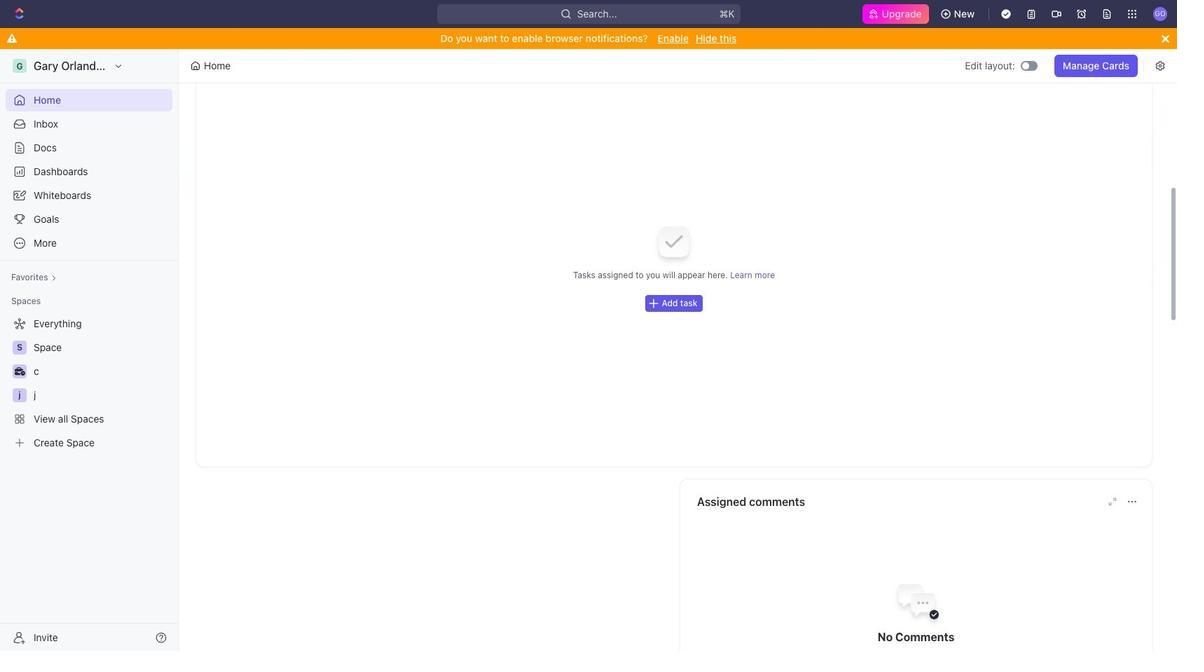 Task type: locate. For each thing, give the bounding box(es) containing it.
business time image
[[14, 367, 25, 376]]

tree
[[6, 313, 172, 454]]

tree inside sidebar navigation
[[6, 313, 172, 454]]

sidebar navigation
[[0, 49, 182, 651]]

j, , element
[[13, 388, 27, 402]]

space, , element
[[13, 341, 27, 355]]



Task type: describe. For each thing, give the bounding box(es) containing it.
gary orlando's workspace, , element
[[13, 59, 27, 73]]



Task type: vqa. For each thing, say whether or not it's contained in the screenshot.
the bottom +
no



